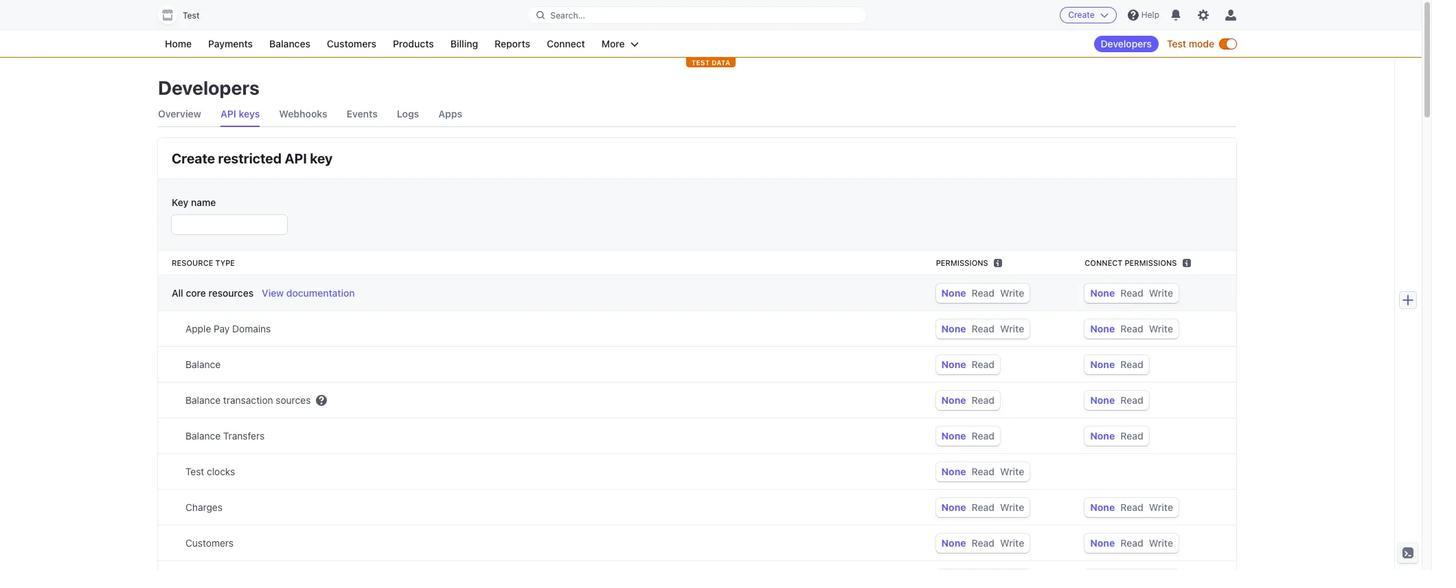 Task type: locate. For each thing, give the bounding box(es) containing it.
permissions
[[1125, 258, 1177, 267]]

apple
[[186, 323, 211, 335]]

events
[[347, 108, 378, 120]]

1 vertical spatial connect
[[1085, 258, 1123, 267]]

view
[[262, 287, 284, 299]]

0 vertical spatial developers
[[1101, 38, 1152, 49]]

all core resources
[[172, 287, 254, 299]]

balance down apple
[[186, 359, 221, 370]]

none read
[[942, 359, 995, 370], [1091, 359, 1144, 370], [942, 394, 995, 406], [1091, 394, 1144, 406], [942, 430, 995, 442], [1091, 430, 1144, 442]]

create up developers link
[[1069, 10, 1095, 20]]

0 vertical spatial test
[[183, 10, 200, 21]]

read
[[972, 287, 995, 299], [1121, 287, 1144, 299], [972, 323, 995, 335], [1121, 323, 1144, 335], [972, 359, 995, 370], [1121, 359, 1144, 370], [972, 394, 995, 406], [1121, 394, 1144, 406], [972, 430, 995, 442], [1121, 430, 1144, 442], [972, 466, 995, 478], [972, 502, 995, 513], [1121, 502, 1144, 513], [972, 537, 995, 549], [1121, 537, 1144, 549]]

resource type
[[172, 258, 235, 267]]

documentation
[[286, 287, 355, 299]]

reports link
[[488, 36, 537, 52]]

1 horizontal spatial developers
[[1101, 38, 1152, 49]]

balance up "test clocks"
[[186, 430, 221, 442]]

2 balance from the top
[[186, 394, 221, 406]]

reports
[[495, 38, 530, 49]]

none button
[[942, 287, 966, 299], [1091, 287, 1115, 299], [942, 323, 966, 335], [1091, 323, 1115, 335], [942, 359, 966, 370], [1091, 359, 1115, 370], [942, 394, 966, 406], [1091, 394, 1115, 406], [942, 430, 966, 442], [1091, 430, 1115, 442], [942, 466, 966, 478], [942, 502, 966, 513], [1091, 502, 1115, 513], [942, 537, 966, 549], [1091, 537, 1115, 549]]

test left clocks
[[186, 466, 204, 478]]

0 vertical spatial balance
[[186, 359, 221, 370]]

keys
[[239, 108, 260, 120]]

1 horizontal spatial create
[[1069, 10, 1095, 20]]

test left mode
[[1167, 38, 1187, 49]]

name
[[191, 197, 216, 208]]

write
[[1000, 287, 1025, 299], [1149, 287, 1174, 299], [1000, 323, 1025, 335], [1149, 323, 1174, 335], [1000, 466, 1025, 478], [1000, 502, 1025, 513], [1149, 502, 1174, 513], [1000, 537, 1025, 549], [1149, 537, 1174, 549]]

balance
[[186, 359, 221, 370], [186, 394, 221, 406], [186, 430, 221, 442]]

data
[[712, 58, 731, 67]]

balance transfers
[[186, 430, 265, 442]]

api
[[221, 108, 236, 120], [285, 150, 307, 166]]

restricted
[[218, 150, 282, 166]]

home
[[165, 38, 192, 49]]

customers down charges
[[186, 537, 234, 549]]

1 balance from the top
[[186, 359, 221, 370]]

billing link
[[444, 36, 485, 52]]

0 vertical spatial customers
[[327, 38, 376, 49]]

test inside test button
[[183, 10, 200, 21]]

1 vertical spatial create
[[172, 150, 215, 166]]

connect left permissions
[[1085, 258, 1123, 267]]

none read write
[[942, 287, 1025, 299], [1091, 287, 1174, 299], [942, 323, 1025, 335], [1091, 323, 1174, 335], [942, 466, 1025, 478], [942, 502, 1025, 513], [1091, 502, 1174, 513], [942, 537, 1025, 549], [1091, 537, 1174, 549]]

customers left the products
[[327, 38, 376, 49]]

create up key name
[[172, 150, 215, 166]]

test for test mode
[[1167, 38, 1187, 49]]

1 horizontal spatial api
[[285, 150, 307, 166]]

1 vertical spatial test
[[1167, 38, 1187, 49]]

billing
[[451, 38, 478, 49]]

products
[[393, 38, 434, 49]]

test clocks
[[186, 466, 235, 478]]

key
[[310, 150, 333, 166]]

test
[[183, 10, 200, 21], [1167, 38, 1187, 49], [186, 466, 204, 478]]

Key name text field
[[172, 215, 287, 234]]

domains
[[232, 323, 271, 335]]

3 balance from the top
[[186, 430, 221, 442]]

webhooks
[[279, 108, 327, 120]]

search…
[[551, 10, 585, 20]]

tab list
[[158, 102, 1237, 127]]

charges
[[186, 502, 223, 513]]

more button
[[595, 36, 646, 52]]

2 vertical spatial balance
[[186, 430, 221, 442]]

0 horizontal spatial developers
[[158, 76, 260, 99]]

api inside tab list
[[221, 108, 236, 120]]

0 horizontal spatial connect
[[547, 38, 585, 49]]

customers
[[327, 38, 376, 49], [186, 537, 234, 549]]

developers up overview
[[158, 76, 260, 99]]

0 vertical spatial create
[[1069, 10, 1095, 20]]

key
[[172, 197, 188, 208]]

apple pay domains
[[186, 323, 271, 335]]

0 horizontal spatial api
[[221, 108, 236, 120]]

connect
[[547, 38, 585, 49], [1085, 258, 1123, 267]]

balance up balance transfers
[[186, 394, 221, 406]]

tab list containing overview
[[158, 102, 1237, 127]]

developers
[[1101, 38, 1152, 49], [158, 76, 260, 99]]

1 vertical spatial developers
[[158, 76, 260, 99]]

1 horizontal spatial customers
[[327, 38, 376, 49]]

1 vertical spatial balance
[[186, 394, 221, 406]]

1 vertical spatial customers
[[186, 537, 234, 549]]

0 horizontal spatial create
[[172, 150, 215, 166]]

overview link
[[158, 102, 201, 126]]

2 vertical spatial test
[[186, 466, 204, 478]]

create
[[1069, 10, 1095, 20], [172, 150, 215, 166]]

api left the keys
[[221, 108, 236, 120]]

clocks
[[207, 466, 235, 478]]

type
[[215, 258, 235, 267]]

api left key
[[285, 150, 307, 166]]

help
[[1142, 10, 1160, 20]]

write button
[[1000, 287, 1025, 299], [1149, 287, 1174, 299], [1000, 323, 1025, 335], [1149, 323, 1174, 335], [1000, 466, 1025, 478], [1000, 502, 1025, 513], [1149, 502, 1174, 513], [1000, 537, 1025, 549], [1149, 537, 1174, 549]]

create for create
[[1069, 10, 1095, 20]]

developers inside developers link
[[1101, 38, 1152, 49]]

sources
[[276, 394, 311, 406]]

resource
[[172, 258, 213, 267]]

none
[[942, 287, 966, 299], [1091, 287, 1115, 299], [942, 323, 966, 335], [1091, 323, 1115, 335], [942, 359, 966, 370], [1091, 359, 1115, 370], [942, 394, 966, 406], [1091, 394, 1115, 406], [942, 430, 966, 442], [1091, 430, 1115, 442], [942, 466, 966, 478], [942, 502, 966, 513], [1091, 502, 1115, 513], [942, 537, 966, 549], [1091, 537, 1115, 549]]

view documentation
[[262, 287, 355, 299]]

0 vertical spatial api
[[221, 108, 236, 120]]

connect down search…
[[547, 38, 585, 49]]

read button
[[972, 287, 995, 299], [1121, 287, 1144, 299], [972, 323, 995, 335], [1121, 323, 1144, 335], [972, 359, 995, 370], [1121, 359, 1144, 370], [972, 394, 995, 406], [1121, 394, 1144, 406], [972, 430, 995, 442], [1121, 430, 1144, 442], [972, 466, 995, 478], [972, 502, 995, 513], [1121, 502, 1144, 513], [972, 537, 995, 549], [1121, 537, 1144, 549]]

Search… text field
[[529, 7, 866, 24]]

test up 'home'
[[183, 10, 200, 21]]

1 horizontal spatial connect
[[1085, 258, 1123, 267]]

0 horizontal spatial customers
[[186, 537, 234, 549]]

balance for balance transaction sources
[[186, 394, 221, 406]]

create inside create "button"
[[1069, 10, 1095, 20]]

balance transaction sources
[[186, 394, 311, 406]]

developers down 'help' button
[[1101, 38, 1152, 49]]

webhooks link
[[279, 102, 327, 126]]

balance for balance
[[186, 359, 221, 370]]

0 vertical spatial connect
[[547, 38, 585, 49]]

home link
[[158, 36, 199, 52]]



Task type: describe. For each thing, give the bounding box(es) containing it.
test data
[[692, 58, 731, 67]]

apps link
[[439, 102, 462, 126]]

help button
[[1123, 4, 1165, 26]]

test for test clocks
[[186, 466, 204, 478]]

apps
[[439, 108, 462, 120]]

1 vertical spatial api
[[285, 150, 307, 166]]

resources
[[209, 287, 254, 299]]

test mode
[[1167, 38, 1215, 49]]

logs link
[[397, 102, 419, 126]]

logs
[[397, 108, 419, 120]]

create for create restricted api key
[[172, 150, 215, 166]]

mode
[[1189, 38, 1215, 49]]

events link
[[347, 102, 378, 126]]

payments link
[[201, 36, 260, 52]]

test button
[[158, 5, 213, 25]]

test
[[692, 58, 710, 67]]

overview
[[158, 108, 201, 120]]

all
[[172, 287, 183, 299]]

Search… search field
[[529, 7, 866, 24]]

connect for connect permissions
[[1085, 258, 1123, 267]]

create button
[[1060, 7, 1117, 23]]

customers link
[[320, 36, 383, 52]]

pay
[[214, 323, 230, 335]]

api keys link
[[221, 102, 260, 126]]

balances
[[269, 38, 311, 49]]

more
[[602, 38, 625, 49]]

permissions
[[936, 258, 989, 267]]

payments
[[208, 38, 253, 49]]

connect for connect
[[547, 38, 585, 49]]

test for test
[[183, 10, 200, 21]]

transfers
[[223, 430, 265, 442]]

connect permissions
[[1085, 258, 1177, 267]]

products link
[[386, 36, 441, 52]]

connect link
[[540, 36, 592, 52]]

core
[[186, 287, 206, 299]]

key name
[[172, 197, 216, 208]]

developers link
[[1094, 36, 1159, 52]]

view documentation link
[[262, 287, 355, 300]]

balance for balance transfers
[[186, 430, 221, 442]]

customers inside customers link
[[327, 38, 376, 49]]

api keys
[[221, 108, 260, 120]]

create restricted api key
[[172, 150, 333, 166]]

transaction
[[223, 394, 273, 406]]

balances link
[[263, 36, 317, 52]]



Task type: vqa. For each thing, say whether or not it's contained in the screenshot.
Test related to Test clocks
yes



